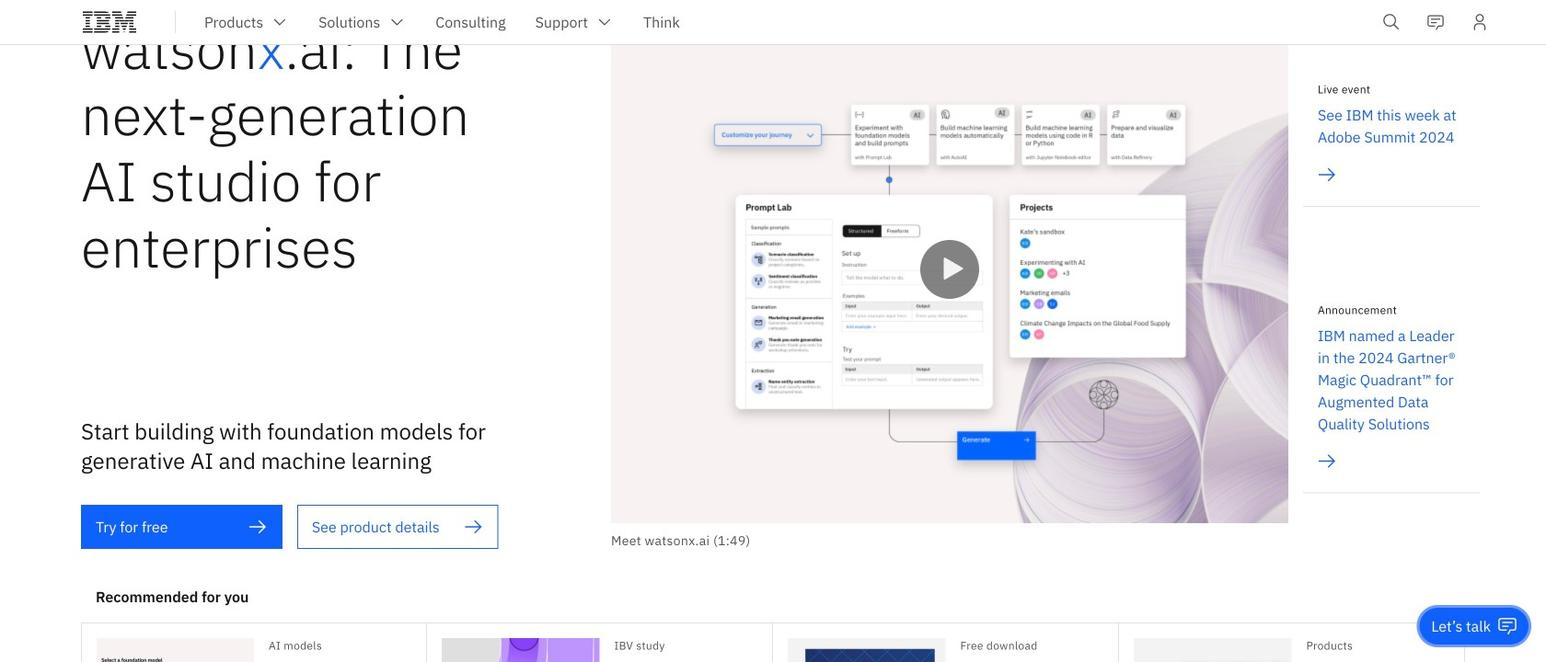 Task type: describe. For each thing, give the bounding box(es) containing it.
let's talk element
[[1432, 617, 1491, 637]]



